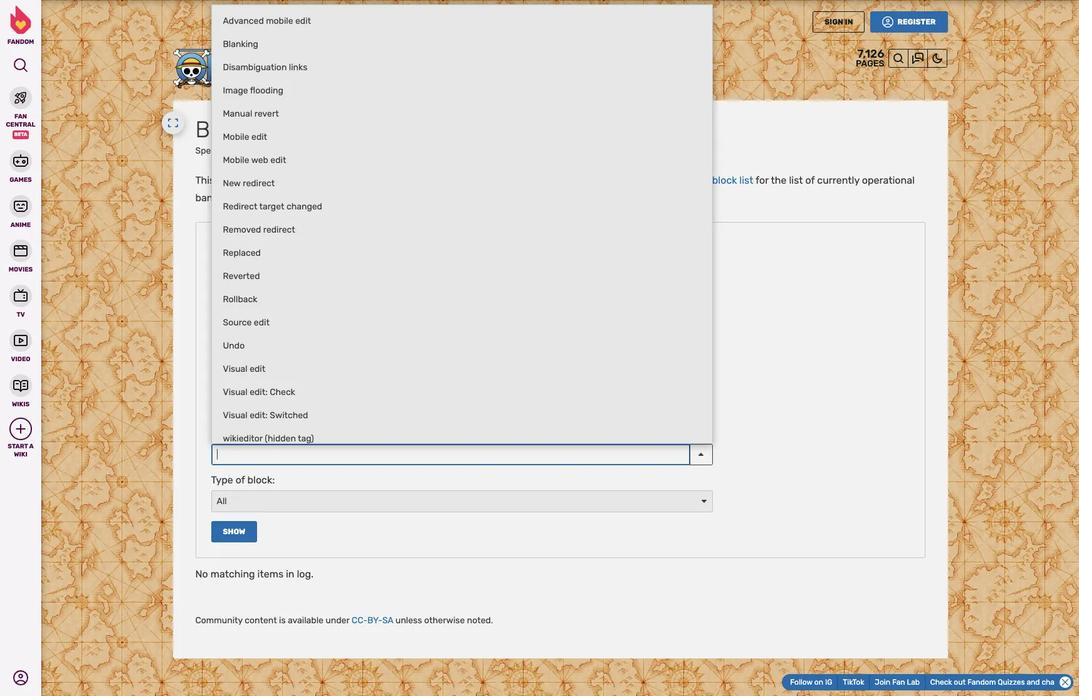 Task type: locate. For each thing, give the bounding box(es) containing it.
2 the from the left
[[771, 174, 787, 186]]

for right the block list 'link'
[[756, 174, 769, 186]]

(hidden
[[265, 433, 296, 444]]

(title
[[243, 335, 265, 347]]

is right content
[[279, 615, 286, 626]]

of right type
[[236, 474, 245, 486]]

changed
[[287, 201, 322, 212]]

removed redirect
[[223, 224, 295, 235]]

date
[[238, 381, 259, 393], [231, 401, 252, 413]]

1 vertical spatial check
[[930, 678, 952, 686]]

date for no
[[231, 401, 252, 413]]

blocked
[[508, 174, 544, 186]]

0 horizontal spatial no
[[195, 568, 208, 580]]

and left the cha
[[1027, 678, 1040, 686]]

of left user
[[252, 174, 261, 186]]

0 vertical spatial log
[[257, 116, 289, 143]]

0 vertical spatial mobile
[[223, 131, 249, 142]]

edit for mobile edit
[[252, 131, 267, 142]]

0 vertical spatial date
[[238, 381, 259, 393]]

sa
[[382, 615, 393, 626]]

and for blocks.
[[221, 192, 238, 204]]

edit right "web"
[[271, 155, 286, 165]]

new
[[223, 178, 241, 189]]

edit: up no date selected
[[250, 387, 268, 397]]

block
[[712, 174, 737, 186]]

edit up (title
[[254, 317, 270, 328]]

1 vertical spatial redirect
[[263, 224, 295, 235]]

blocking
[[286, 174, 326, 186]]

mobile up page
[[223, 131, 249, 142]]

1 horizontal spatial log
[[257, 116, 289, 143]]

check up selected
[[270, 387, 295, 397]]

fandom
[[7, 38, 34, 46]]

user:username
[[279, 335, 350, 347]]

tv link
[[0, 283, 41, 319]]

1 horizontal spatial the
[[771, 174, 787, 186]]

2 visual from the top
[[223, 387, 248, 397]]

list
[[740, 174, 753, 186], [789, 174, 803, 186]]

1 vertical spatial edit:
[[250, 410, 268, 421]]

redirect for new redirect
[[243, 178, 275, 189]]

2 list from the left
[[789, 174, 803, 186]]

1 vertical spatial log
[[235, 174, 249, 186]]

by-
[[368, 615, 382, 626]]

fandom navigation element
[[0, 6, 41, 458]]

list box containing advanced mobile edit
[[211, 4, 713, 450]]

1 mobile from the top
[[223, 131, 249, 142]]

1 horizontal spatial list
[[789, 174, 803, 186]]

log
[[257, 116, 289, 143], [235, 174, 249, 186]]

no matching items in log.
[[195, 568, 314, 580]]

check out fandom quizzes and cha
[[930, 678, 1055, 686]]

mobile for mobile web edit
[[223, 155, 249, 165]]

earlier):
[[284, 381, 319, 393]]

cc-by-sa link
[[352, 615, 393, 626]]

and inside for the list of currently operational bans and blocks.
[[221, 192, 238, 204]]

0 horizontal spatial check
[[270, 387, 295, 397]]

check out fandom quizzes and cha link
[[930, 678, 1055, 686]]

new redirect
[[223, 178, 275, 189]]

items
[[257, 568, 283, 580]]

edit up the from date (and earlier): on the left of the page
[[250, 364, 265, 374]]

not
[[626, 174, 642, 186]]

fan left "lab"
[[892, 678, 905, 687]]

one piece wiki image
[[173, 49, 330, 90]]

0 horizontal spatial fan
[[14, 113, 27, 120]]

1 edit: from the top
[[250, 387, 268, 397]]

0 vertical spatial edit:
[[250, 387, 268, 397]]

1 vertical spatial is
[[279, 615, 286, 626]]

visual for visual edit: switched
[[223, 410, 248, 421]]

3 visual from the top
[[223, 410, 248, 421]]

page
[[227, 145, 247, 156]]

start
[[8, 443, 28, 450]]

0 vertical spatial fan
[[14, 113, 27, 120]]

0 vertical spatial no
[[216, 401, 229, 413]]

list left the currently
[[789, 174, 803, 186]]

or
[[267, 335, 276, 347]]

0 vertical spatial for
[[756, 174, 769, 186]]

0 vertical spatial visual
[[223, 364, 248, 374]]

for left user):
[[352, 335, 365, 347]]

edit: for switched
[[250, 410, 268, 421]]

0 horizontal spatial for
[[352, 335, 365, 347]]

of left the currently
[[806, 174, 815, 186]]

0 horizontal spatial is
[[217, 174, 225, 186]]

cc-
[[352, 615, 368, 626]]

special
[[195, 145, 225, 156]]

show
[[223, 527, 245, 536]]

0 vertical spatial check
[[270, 387, 295, 397]]

no left matching
[[195, 568, 208, 580]]

0 vertical spatial a
[[227, 174, 233, 186]]

a right start
[[29, 443, 34, 450]]

1 horizontal spatial is
[[279, 615, 286, 626]]

1 horizontal spatial no
[[216, 401, 229, 413]]

date down visual edit on the bottom left
[[238, 381, 259, 393]]

advanced mobile edit
[[223, 15, 311, 26]]

0 horizontal spatial and
[[221, 192, 238, 204]]

1 vertical spatial fan
[[892, 678, 905, 687]]

and down new on the top of the page
[[221, 192, 238, 204]]

manual
[[223, 108, 252, 119]]

0 horizontal spatial list
[[740, 174, 753, 186]]

1 horizontal spatial for
[[756, 174, 769, 186]]

the right see
[[694, 174, 710, 186]]

0 vertical spatial and
[[328, 174, 346, 186]]

join fan lab link
[[870, 675, 925, 689]]

no
[[216, 401, 229, 413], [195, 568, 208, 580]]

fan up central
[[14, 113, 27, 120]]

the right the block list 'link'
[[771, 174, 787, 186]]

automatically
[[441, 174, 506, 186]]

visual up tag filter:
[[223, 410, 248, 421]]

fan
[[14, 113, 27, 120], [892, 678, 905, 687]]

cha
[[1042, 678, 1055, 686]]

mobile up new on the top of the page
[[223, 155, 249, 165]]

for inside for the list of currently operational bans and blocks.
[[756, 174, 769, 186]]

blanking
[[223, 39, 258, 49]]

edit
[[295, 15, 311, 26], [252, 131, 267, 142], [271, 155, 286, 165], [254, 317, 270, 328], [250, 364, 265, 374]]

links
[[289, 62, 308, 73]]

of
[[252, 174, 261, 186], [806, 174, 815, 186], [236, 474, 245, 486]]

1 horizontal spatial fan
[[892, 678, 905, 687]]

redirect up blocks.
[[243, 178, 275, 189]]

fan central beta
[[6, 113, 35, 137]]

content
[[245, 615, 277, 626]]

2 horizontal spatial of
[[806, 174, 815, 186]]

log up "web"
[[257, 116, 289, 143]]

flooding
[[250, 85, 283, 96]]

edit: down visual edit: check
[[250, 410, 268, 421]]

1 visual from the top
[[223, 364, 248, 374]]

a right this
[[227, 174, 233, 186]]

toggle options image
[[697, 449, 705, 460]]

None text field
[[211, 444, 690, 465]]

the inside for the list of currently operational bans and blocks.
[[771, 174, 787, 186]]

currently
[[817, 174, 860, 186]]

2 vertical spatial and
[[1027, 678, 1040, 686]]

fandom link
[[0, 6, 41, 46]]

sign in
[[825, 18, 853, 26]]

2 edit: from the top
[[250, 410, 268, 421]]

a
[[227, 174, 233, 186], [29, 443, 34, 450]]

log.
[[297, 568, 314, 580]]

replaced
[[223, 248, 261, 258]]

list box
[[211, 4, 713, 450]]

and right blocking
[[328, 174, 346, 186]]

for
[[756, 174, 769, 186], [352, 335, 365, 347]]

is right this
[[217, 174, 225, 186]]

1 vertical spatial mobile
[[223, 155, 249, 165]]

no down from
[[216, 401, 229, 413]]

2 mobile from the top
[[223, 155, 249, 165]]

disambiguation links
[[223, 62, 308, 73]]

visual down visual edit on the bottom left
[[223, 387, 248, 397]]

1 list from the left
[[740, 174, 753, 186]]

is
[[217, 174, 225, 186], [279, 615, 286, 626]]

and
[[328, 174, 346, 186], [221, 192, 238, 204], [1027, 678, 1040, 686]]

list inside for the list of currently operational bans and blocks.
[[789, 174, 803, 186]]

edit up "web"
[[252, 131, 267, 142]]

0 horizontal spatial a
[[29, 443, 34, 450]]

type of block:
[[211, 474, 275, 486]]

2 vertical spatial visual
[[223, 410, 248, 421]]

All text field
[[217, 496, 227, 507]]

unblocking
[[348, 174, 400, 186]]

1 vertical spatial visual
[[223, 387, 248, 397]]

1 vertical spatial no
[[195, 568, 208, 580]]

community
[[195, 615, 243, 626]]

check left out
[[930, 678, 952, 686]]

and for unblocking
[[328, 174, 346, 186]]

tag filter:
[[211, 427, 254, 439]]

1 horizontal spatial and
[[328, 174, 346, 186]]

0 horizontal spatial the
[[694, 174, 710, 186]]

listed.
[[644, 174, 672, 186]]

1 horizontal spatial of
[[252, 174, 261, 186]]

performer:
[[211, 289, 261, 300]]

list right 'block'
[[740, 174, 753, 186]]

1 vertical spatial date
[[231, 401, 252, 413]]

logs
[[211, 239, 235, 251]]

1 vertical spatial a
[[29, 443, 34, 450]]

1 vertical spatial and
[[221, 192, 238, 204]]

date down visual edit: check
[[231, 401, 252, 413]]

visual up from
[[223, 364, 248, 374]]

games
[[10, 176, 32, 184]]

redirect down redirect target changed
[[263, 224, 295, 235]]

switched
[[270, 410, 308, 421]]

noted.
[[467, 615, 493, 626]]

the
[[694, 174, 710, 186], [771, 174, 787, 186]]

available
[[288, 615, 324, 626]]

0 vertical spatial redirect
[[243, 178, 275, 189]]

wiki
[[14, 451, 27, 458]]

log up blocks.
[[235, 174, 249, 186]]

0 horizontal spatial of
[[236, 474, 245, 486]]

visual edit
[[223, 364, 265, 374]]

blocks.
[[241, 192, 273, 204]]



Task type: vqa. For each thing, say whether or not it's contained in the screenshot.
SHOW button
yes



Task type: describe. For each thing, give the bounding box(es) containing it.
follow
[[790, 678, 812, 687]]

visual edit: switched
[[223, 410, 308, 421]]

otherwise
[[424, 615, 465, 626]]

operational
[[862, 174, 915, 186]]

tv
[[17, 311, 25, 318]]

tiktok
[[843, 678, 864, 687]]

edit: for check
[[250, 387, 268, 397]]

search [ctrl-option-f] image
[[13, 58, 28, 73]]

register
[[898, 18, 936, 26]]

this is a log of user blocking and unblocking actions. automatically blocked ip addresses are not listed. see the block list
[[195, 174, 753, 186]]

a inside start a wiki
[[29, 443, 34, 450]]

games link
[[0, 149, 41, 184]]

1 horizontal spatial check
[[930, 678, 952, 686]]

ip
[[547, 174, 556, 186]]

in
[[286, 568, 294, 580]]

no for no date selected
[[216, 401, 229, 413]]

user
[[264, 174, 284, 186]]

Type of block: All field
[[211, 490, 713, 513]]

1 the from the left
[[694, 174, 710, 186]]

small image
[[15, 423, 26, 435]]

collapse image
[[1060, 677, 1071, 688]]

wikis
[[12, 400, 29, 408]]

from date (and earlier):
[[211, 381, 319, 393]]

0 horizontal spatial log
[[235, 174, 249, 186]]

(and
[[261, 381, 282, 393]]

1 horizontal spatial a
[[227, 174, 233, 186]]

no for no matching items in log.
[[195, 568, 208, 580]]

in
[[845, 18, 853, 26]]

on
[[814, 678, 823, 687]]

advanced
[[223, 15, 264, 26]]

edit for visual edit
[[250, 364, 265, 374]]

out
[[954, 678, 966, 686]]

ig
[[825, 678, 832, 687]]

tiktok link
[[838, 675, 870, 689]]

target
[[211, 335, 241, 347]]

2 horizontal spatial and
[[1027, 678, 1040, 686]]

date for from
[[238, 381, 259, 393]]

manual revert
[[223, 108, 279, 119]]

follow on ig
[[790, 678, 832, 687]]

mobile for mobile edit
[[223, 131, 249, 142]]

unless
[[396, 615, 422, 626]]

redirect target changed
[[223, 201, 322, 212]]

fandom
[[968, 678, 996, 686]]

lab
[[907, 678, 920, 687]]

movies
[[9, 266, 33, 273]]

are
[[608, 174, 623, 186]]

actions.
[[402, 174, 439, 186]]

all
[[217, 496, 227, 507]]

from
[[211, 381, 235, 393]]

of inside for the list of currently operational bans and blocks.
[[806, 174, 815, 186]]

user):
[[368, 335, 394, 347]]

video link
[[0, 328, 41, 363]]

sign in link
[[813, 11, 865, 33]]

disambiguation
[[223, 62, 287, 73]]

target (title or user:username for user):
[[211, 335, 394, 347]]

fan inside the fan central beta
[[14, 113, 27, 120]]

redirect for removed redirect
[[263, 224, 295, 235]]

reverted
[[223, 271, 260, 281]]

sign
[[825, 18, 843, 26]]

for the list of currently operational bans and blocks.
[[195, 174, 915, 204]]

see
[[674, 174, 692, 186]]

anime link
[[0, 193, 41, 229]]

visual for visual edit: check
[[223, 387, 248, 397]]

quizzes
[[998, 678, 1025, 686]]

video
[[11, 356, 30, 363]]

visual for visual edit
[[223, 364, 248, 374]]

revert
[[255, 108, 279, 119]]

1 vertical spatial for
[[352, 335, 365, 347]]

pages
[[856, 58, 885, 69]]

source edit
[[223, 317, 270, 328]]

matching
[[211, 568, 255, 580]]

join fan lab
[[875, 678, 920, 687]]

register link
[[871, 11, 948, 33]]

tag
[[211, 427, 227, 439]]

web
[[251, 155, 268, 165]]

0 vertical spatial is
[[217, 174, 225, 186]]

show button
[[211, 521, 257, 542]]

edit for source edit
[[254, 317, 270, 328]]

block list link
[[712, 174, 753, 186]]

wikieditor
[[223, 433, 263, 444]]

redirect
[[223, 201, 257, 212]]

image
[[223, 85, 248, 96]]

bans
[[195, 192, 218, 204]]

undo
[[223, 340, 245, 351]]

mobile edit
[[223, 131, 267, 142]]

expand image
[[167, 117, 178, 129]]

removed
[[223, 224, 261, 235]]

wikieditor (hidden tag)
[[223, 433, 314, 444]]

central
[[6, 121, 35, 128]]

log inside block log special page
[[257, 116, 289, 143]]

rollback
[[223, 294, 257, 305]]

type
[[211, 474, 233, 486]]

edit right mobile
[[295, 15, 311, 26]]

start a wiki
[[8, 443, 34, 458]]

movies link
[[0, 238, 41, 274]]

block:
[[247, 474, 275, 486]]

source
[[223, 317, 252, 328]]

join
[[875, 678, 890, 687]]

under
[[326, 615, 350, 626]]



